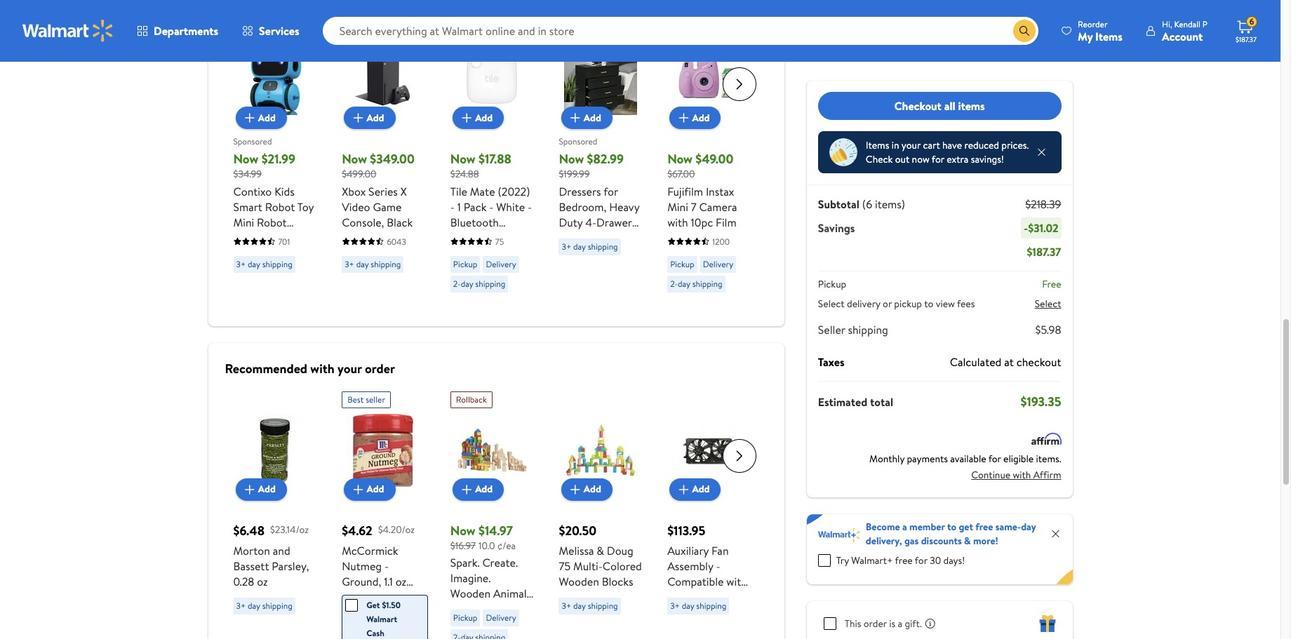 Task type: vqa. For each thing, say whether or not it's contained in the screenshot.


Task type: describe. For each thing, give the bounding box(es) containing it.
delivery for $17.88
[[486, 258, 517, 270]]

2- for now $17.88
[[453, 278, 461, 290]]

a inside the become a member to get free same-day delivery, gas discounts & more!
[[903, 520, 908, 534]]

day inside '$20.50' group
[[574, 600, 586, 612]]

$199.99
[[559, 167, 590, 181]]

talking
[[233, 230, 267, 245]]

nutmeg
[[342, 558, 382, 574]]

add to cart image for now $49.00
[[676, 110, 693, 126]]

savings!
[[971, 152, 1005, 166]]

account
[[1163, 28, 1203, 44]]

& inside the become a member to get free same-day delivery, gas discounts & more!
[[965, 534, 971, 548]]

reorder my items
[[1078, 18, 1123, 44]]

now $17.88 $24.88 tile mate (2022) - 1 pack - white - bluetooth tracker, keys finder and item locator
[[451, 150, 532, 276]]

for inside monthly payments available for eligible items. continue with affirm
[[989, 452, 1002, 466]]

ground,
[[342, 574, 381, 589]]

3+ day shipping for $20.50
[[562, 600, 618, 612]]

extra
[[947, 152, 969, 166]]

0 vertical spatial to
[[925, 297, 934, 311]]

kids inside sponsored now $21.99 $34.99 contixo kids smart robot toy mini robot talking singing dancing interactive voice control touch sensor speech recognition infant toddler children robotics - r1 blue
[[275, 184, 295, 199]]

mini inside now $49.00 $67.00 fujifilm instax mini 7  camera with 10pc film
[[668, 199, 689, 214]]

vertical
[[588, 307, 625, 323]]

toy
[[297, 199, 314, 214]]

melissa
[[559, 543, 594, 558]]

3+ day shipping inside now $21.99 group
[[236, 258, 293, 270]]

close nudge image
[[1037, 147, 1048, 158]]

sponsored for $82.99
[[559, 135, 598, 147]]

shipping inside '$20.50' group
[[588, 600, 618, 612]]

3+ day shipping for $113.95
[[671, 600, 727, 612]]

1 vertical spatial order
[[864, 617, 887, 631]]

interactive
[[233, 261, 286, 276]]

2004
[[668, 589, 694, 605]]

3+ inside now $21.99 group
[[236, 258, 246, 270]]

affirm image
[[1032, 433, 1062, 445]]

add for now $21.99
[[258, 111, 276, 125]]

heavy
[[610, 199, 640, 214]]

shipping down delivery
[[848, 322, 889, 338]]

oz for $6.48
[[257, 574, 268, 589]]

fujifilm
[[668, 184, 703, 199]]

get
[[959, 520, 974, 534]]

7
[[691, 199, 697, 214]]

video
[[342, 199, 370, 214]]

$16.97
[[451, 539, 476, 553]]

add for now $14.97
[[475, 483, 493, 497]]

gas
[[905, 534, 919, 548]]

now for $14.97
[[451, 522, 476, 540]]

now $21.99 group
[[233, 14, 317, 384]]

day inside now $21.99 group
[[248, 258, 260, 270]]

items)
[[875, 197, 906, 212]]

3+ day shipping for $6.48
[[236, 600, 293, 612]]

delivery
[[847, 297, 881, 311]]

estimated total
[[818, 394, 894, 410]]

of
[[622, 230, 632, 245]]

add to cart image for now $82.99
[[567, 110, 584, 126]]

wooden inside now $14.97 $16.97 10.0 ¢/ea spark. create. imagine. wooden animal blocks with shape sorting lid, 150 pieces
[[451, 586, 491, 602]]

Walmart Site-Wide search field
[[323, 17, 1039, 45]]

services
[[259, 23, 300, 39]]

1 vertical spatial chest
[[607, 276, 636, 292]]

select for select delivery or pickup to view fees
[[818, 297, 845, 311]]

white
[[496, 199, 525, 214]]

robot left toy
[[265, 199, 295, 214]]

- left 1
[[451, 199, 455, 214]]

pickup inside now $49.00 group
[[671, 258, 695, 270]]

hallway,
[[559, 384, 599, 400]]

day inside now $349.00 group
[[356, 258, 369, 270]]

seasonings
[[342, 605, 395, 620]]

my
[[1078, 28, 1093, 44]]

1.1
[[384, 574, 393, 589]]

$21.99
[[262, 150, 295, 168]]

$193.35
[[1021, 393, 1062, 411]]

with right r1
[[311, 360, 335, 377]]

$113.95 group
[[668, 386, 751, 640]]

3+ for $20.50
[[562, 600, 572, 612]]

2-day shipping for $17.88
[[453, 278, 506, 290]]

add to cart image inside $113.95 'group'
[[676, 481, 693, 498]]

now $14.97 group
[[451, 386, 534, 640]]

add button for $4.62
[[344, 478, 396, 501]]

for inside the items in your cart have reduced prices. check out now for extra savings!
[[932, 152, 945, 166]]

checkout all items
[[895, 98, 985, 114]]

items inside reorder my items
[[1096, 28, 1123, 44]]

mccormick
[[342, 543, 398, 558]]

monthly
[[870, 452, 905, 466]]

add for now $349.00
[[367, 111, 384, 125]]

for up entryway,
[[559, 338, 574, 353]]

- inside sponsored now $21.99 $34.99 contixo kids smart robot toy mini robot talking singing dancing interactive voice control touch sensor speech recognition infant toddler children robotics - r1 blue
[[279, 353, 283, 369]]

free inside the become a member to get free same-day delivery, gas discounts & more!
[[976, 520, 994, 534]]

blocks inside $20.50 melissa & doug 75 multi-colored wooden blocks
[[602, 574, 634, 589]]

day inside now $82.99 group
[[574, 240, 586, 252]]

speech
[[269, 292, 304, 307]]

checkout
[[895, 98, 942, 114]]

add for now $17.88
[[475, 111, 493, 125]]

- right assembly
[[716, 558, 721, 574]]

rollback
[[456, 393, 487, 405]]

now inside sponsored now $21.99 $34.99 contixo kids smart robot toy mini robot talking singing dancing interactive voice control touch sensor speech recognition infant toddler children robotics - r1 blue
[[233, 150, 259, 168]]

-$31.02
[[1024, 220, 1059, 236]]

become a member to get free same-day delivery, gas discounts & more!
[[866, 520, 1036, 548]]

for left 30 at the right bottom
[[915, 554, 928, 568]]

best for $4.62
[[348, 393, 364, 405]]

shipping inside now $82.99 group
[[588, 240, 618, 252]]

search icon image
[[1019, 25, 1031, 37]]

add to cart image inside now $14.97 group
[[459, 481, 475, 498]]

$82.99
[[587, 150, 624, 168]]

subtotal
[[818, 197, 860, 212]]

add button for now $49.00
[[670, 107, 721, 129]]

mixed
[[342, 589, 371, 605]]

and inside the now $17.88 $24.88 tile mate (2022) - 1 pack - white - bluetooth tracker, keys finder and item locator
[[484, 245, 502, 261]]

banner containing become a member to get free same-day delivery, gas discounts & more!
[[807, 515, 1073, 585]]

& inside $4.62 $4.20/oz mccormick nutmeg - ground, 1.1 oz mixed spices & seasonings
[[407, 589, 415, 605]]

- right pack
[[489, 199, 494, 214]]

deal inside now $82.99 group
[[565, 22, 581, 34]]

add to cart image inside '$20.50' group
[[567, 481, 584, 498]]

delivery inside now $14.97 group
[[486, 612, 517, 624]]

2-day shipping for $49.00
[[671, 278, 723, 290]]

sponsored for $21.99
[[233, 135, 272, 147]]

your for order
[[338, 360, 362, 377]]

10.0
[[479, 539, 495, 553]]

cash
[[367, 627, 385, 639]]

instax
[[706, 184, 735, 199]]

6 $187.37
[[1236, 16, 1257, 44]]

deal for now
[[348, 22, 364, 34]]

1 horizontal spatial $187.37
[[1236, 34, 1257, 44]]

0 vertical spatial order
[[365, 360, 395, 377]]

$67.00
[[668, 167, 695, 181]]

3+ inside now $349.00 group
[[345, 258, 354, 270]]

& inside $20.50 melissa & doug 75 multi-colored wooden blocks
[[597, 543, 604, 558]]

now for $17.88
[[451, 150, 476, 168]]

Try Walmart+ free for 30 days! checkbox
[[818, 555, 831, 567]]

finder
[[451, 245, 482, 261]]

add button for now $14.97
[[453, 478, 504, 501]]

150
[[470, 633, 487, 640]]

10pc
[[691, 214, 713, 230]]

items inside the items in your cart have reduced prices. check out now for extra savings!
[[866, 138, 890, 152]]

hi,
[[1163, 18, 1173, 30]]

malibu
[[701, 605, 733, 620]]

pieces
[[489, 633, 521, 640]]

estimated
[[818, 394, 868, 410]]

this order is a gift.
[[845, 617, 922, 631]]

check
[[866, 152, 893, 166]]

This order is a gift. checkbox
[[824, 618, 837, 630]]

colored
[[603, 558, 642, 574]]

3+ for $113.95
[[671, 600, 680, 612]]

$14.97
[[479, 522, 513, 540]]

- inside $4.62 $4.20/oz mccormick nutmeg - ground, 1.1 oz mixed spices & seasonings
[[385, 558, 389, 574]]

6043
[[387, 236, 406, 247]]

with inside now $49.00 $67.00 fujifilm instax mini 7  camera with 10pc film
[[668, 214, 689, 230]]

add button for now $17.88
[[453, 107, 504, 129]]

- right white
[[528, 199, 532, 214]]

with inside monthly payments available for eligible items. continue with affirm
[[1013, 468, 1032, 482]]

day inside now $17.88 group
[[461, 278, 473, 290]]

add to cart image for now $349.00
[[350, 110, 367, 126]]

imagine.
[[451, 571, 491, 586]]

continue
[[972, 468, 1011, 482]]

add to cart image inside $6.48 group
[[241, 481, 258, 498]]

recognition
[[233, 307, 292, 323]]

walmart
[[367, 613, 397, 625]]

sponsored now $21.99 $34.99 contixo kids smart robot toy mini robot talking singing dancing interactive voice control touch sensor speech recognition infant toddler children robotics - r1 blue
[[233, 135, 316, 384]]

add button for now $21.99
[[236, 107, 287, 129]]

items.
[[1037, 452, 1062, 466]]

get $1.50 walmart cash walmart plus, element
[[346, 598, 416, 640]]

continue with affirm link
[[972, 464, 1062, 487]]

3+ day shipping inside now $349.00 group
[[345, 258, 401, 270]]

sensor
[[233, 292, 266, 307]]

$4.62
[[342, 522, 373, 540]]

walmart image
[[22, 20, 114, 42]]

for down the modern
[[559, 292, 574, 307]]

day inside $6.48 group
[[248, 600, 260, 612]]

film
[[716, 214, 737, 230]]

camera
[[700, 199, 738, 214]]

add inside $6.48 group
[[258, 483, 276, 497]]

kendall
[[1175, 18, 1201, 30]]

$20.50 melissa & doug 75 multi-colored wooden blocks
[[559, 522, 642, 589]]

and inside $6.48 $23.14/oz morton and bassett parsley, 0.28 oz
[[273, 543, 290, 558]]

day inside now $49.00 group
[[678, 278, 691, 290]]

add button inside '$20.50' group
[[561, 478, 613, 501]]

0 vertical spatial storage
[[600, 261, 638, 276]]

shipping inside now $21.99 group
[[262, 258, 293, 270]]

now $349.00 $499.00 xbox series x video game console, black
[[342, 150, 415, 230]]

bluetooth
[[451, 214, 499, 230]]

delivery,
[[866, 534, 902, 548]]

services button
[[230, 14, 311, 48]]

now $49.00 $67.00 fujifilm instax mini 7  camera with 10pc film
[[668, 150, 738, 230]]

select delivery or pickup to view fees
[[818, 297, 975, 311]]

seller shipping
[[818, 322, 889, 338]]

add to cart image inside now $17.88 group
[[459, 110, 475, 126]]

walmart+
[[852, 554, 893, 568]]

pickup inside now $14.97 group
[[453, 612, 478, 624]]



Task type: locate. For each thing, give the bounding box(es) containing it.
kids left room,
[[576, 292, 596, 307]]

assembly
[[668, 558, 714, 574]]

now up dressers
[[559, 150, 584, 168]]

kids inside sponsored now $82.99 $199.99 dressers for bedroom, heavy duty 4-drawer wood chest of drawers, modern storage bedroom chest for kids room, black vertical storage cabinet for bathroom, closet, entryway, hallway, nursery, l2027
[[576, 292, 596, 307]]

bedroom
[[559, 276, 604, 292]]

3+ up control
[[236, 258, 246, 270]]

add button inside now $21.99 group
[[236, 107, 287, 129]]

1 sponsored from the left
[[233, 135, 272, 147]]

1 horizontal spatial sponsored
[[559, 135, 598, 147]]

add to cart image up $16.97
[[459, 481, 475, 498]]

0 horizontal spatial mini
[[233, 214, 254, 230]]

3+ inside now $82.99 group
[[562, 240, 572, 252]]

3+ day shipping for sponsored
[[562, 240, 618, 252]]

add inside now $17.88 group
[[475, 111, 493, 125]]

best seller inside $4.62 group
[[348, 393, 385, 405]]

robot up 701
[[257, 214, 287, 230]]

0 horizontal spatial $187.37
[[1027, 244, 1062, 260]]

$6.48
[[233, 522, 265, 540]]

1 vertical spatial free
[[895, 554, 913, 568]]

3+ day shipping down "multi-"
[[562, 600, 618, 612]]

delivery inside now $17.88 group
[[486, 258, 517, 270]]

(6
[[863, 197, 873, 212]]

0 horizontal spatial kids
[[275, 184, 295, 199]]

select for 'select' button
[[1035, 297, 1062, 311]]

add to cart image
[[459, 110, 475, 126], [241, 481, 258, 498], [459, 481, 475, 498], [676, 481, 693, 498]]

walmart plus image
[[818, 529, 861, 543]]

3+ for sponsored
[[562, 240, 572, 252]]

0 vertical spatial blocks
[[602, 574, 634, 589]]

next slide for horizontalscrollerrecommendations list image
[[723, 67, 757, 101]]

add up $113.95
[[693, 483, 710, 497]]

oz right 0.28
[[257, 574, 268, 589]]

& left more! at bottom right
[[965, 534, 971, 548]]

robot
[[265, 199, 295, 214], [257, 214, 287, 230]]

2- inside now $17.88 group
[[453, 278, 461, 290]]

and down $23.14/oz
[[273, 543, 290, 558]]

2 horizontal spatial &
[[965, 534, 971, 548]]

items
[[1096, 28, 1123, 44], [866, 138, 890, 152]]

add button inside now $17.88 group
[[453, 107, 504, 129]]

1 vertical spatial best
[[348, 393, 364, 405]]

$20.50 group
[[559, 386, 642, 620]]

blocks
[[602, 574, 634, 589], [451, 602, 482, 617]]

parsley,
[[272, 558, 309, 574]]

with inside $113.95 auxiliary fan assembly - compatible with 2004 - 2012 chevy malibu 2005 2006 2007 2008 200
[[727, 574, 748, 589]]

3+ inside $6.48 group
[[236, 600, 246, 612]]

2-day shipping down locator
[[453, 278, 506, 290]]

pickup down "tracker,"
[[453, 258, 478, 270]]

3+ day shipping down 4-
[[562, 240, 618, 252]]

sponsored
[[233, 135, 272, 147], [559, 135, 598, 147]]

l2027
[[603, 400, 633, 415]]

to left view
[[925, 297, 934, 311]]

75
[[495, 236, 504, 247], [559, 558, 571, 574]]

2 2- from the left
[[671, 278, 678, 290]]

seller for $4.62
[[366, 393, 385, 405]]

mate
[[470, 184, 495, 199]]

best inside now $17.88 group
[[456, 22, 472, 34]]

3 deal from the left
[[565, 22, 581, 34]]

select button
[[1035, 297, 1062, 311]]

shipping down "multi-"
[[588, 600, 618, 612]]

next slide for horizontalscrollerrecommendations list image
[[723, 439, 757, 473]]

storage
[[600, 261, 638, 276], [559, 323, 597, 338]]

0 horizontal spatial best
[[348, 393, 364, 405]]

learn more about gifting image
[[925, 618, 936, 630]]

add to cart image
[[241, 110, 258, 126], [350, 110, 367, 126], [567, 110, 584, 126], [676, 110, 693, 126], [350, 481, 367, 498], [567, 481, 584, 498]]

0 vertical spatial items
[[1096, 28, 1123, 44]]

75 inside $20.50 melissa & doug 75 multi-colored wooden blocks
[[559, 558, 571, 574]]

add button up $21.99
[[236, 107, 287, 129]]

2-day shipping inside now $17.88 group
[[453, 278, 506, 290]]

$6.48 group
[[233, 386, 317, 620]]

seller inside now $17.88 group
[[474, 22, 494, 34]]

day inside $113.95 'group'
[[682, 600, 695, 612]]

0 horizontal spatial 2-
[[453, 278, 461, 290]]

add to cart image up $24.88
[[459, 110, 475, 126]]

deal inside now $21.99 group
[[239, 22, 256, 34]]

add to cart image inside $4.62 group
[[350, 481, 367, 498]]

for up continue
[[989, 452, 1002, 466]]

close walmart plus section image
[[1051, 529, 1062, 540]]

mini inside sponsored now $21.99 $34.99 contixo kids smart robot toy mini robot talking singing dancing interactive voice control touch sensor speech recognition infant toddler children robotics - r1 blue
[[233, 214, 254, 230]]

1 horizontal spatial wooden
[[559, 574, 599, 589]]

3+ day shipping up control
[[236, 258, 293, 270]]

2007
[[725, 620, 750, 636]]

3+ inside $113.95 'group'
[[671, 600, 680, 612]]

free down gas
[[895, 554, 913, 568]]

bedroom,
[[559, 199, 607, 214]]

delivery up pieces
[[486, 612, 517, 624]]

add button inside $4.62 group
[[344, 478, 396, 501]]

pickup inside now $17.88 group
[[453, 258, 478, 270]]

now
[[233, 150, 259, 168], [342, 150, 367, 168], [451, 150, 476, 168], [559, 150, 584, 168], [668, 150, 693, 168], [451, 522, 476, 540]]

best for now $17.88
[[456, 22, 472, 34]]

wooden down the spark.
[[451, 586, 491, 602]]

add button inside $113.95 'group'
[[670, 478, 721, 501]]

1 horizontal spatial to
[[948, 520, 957, 534]]

now up fujifilm at the top of page
[[668, 150, 693, 168]]

doug
[[607, 543, 634, 558]]

1 vertical spatial to
[[948, 520, 957, 534]]

1 horizontal spatial 2-day shipping
[[671, 278, 723, 290]]

0 horizontal spatial &
[[407, 589, 415, 605]]

1 horizontal spatial and
[[484, 245, 502, 261]]

1 horizontal spatial 2-
[[671, 278, 678, 290]]

with left 7
[[668, 214, 689, 230]]

add inside '$20.50' group
[[584, 483, 602, 497]]

shipping left of
[[588, 240, 618, 252]]

black down 'bedroom'
[[559, 307, 585, 323]]

blocks up lid,
[[451, 602, 482, 617]]

a right is
[[898, 617, 903, 631]]

add button up $17.88
[[453, 107, 504, 129]]

add to cart image inside now $349.00 group
[[350, 110, 367, 126]]

add inside now $21.99 group
[[258, 111, 276, 125]]

now for $49.00
[[668, 150, 693, 168]]

0 horizontal spatial select
[[818, 297, 845, 311]]

2 2-day shipping from the left
[[671, 278, 723, 290]]

item
[[504, 245, 527, 261]]

3+ down console,
[[345, 258, 354, 270]]

savings
[[818, 220, 855, 236]]

black
[[387, 214, 413, 230], [559, 307, 585, 323]]

now $349.00 group
[[342, 14, 425, 278]]

delivery down keys
[[486, 258, 517, 270]]

3+ day shipping
[[562, 240, 618, 252], [236, 258, 293, 270], [345, 258, 401, 270], [236, 600, 293, 612], [562, 600, 618, 612], [671, 600, 727, 612]]

0 horizontal spatial seller
[[366, 393, 385, 405]]

for
[[932, 152, 945, 166], [604, 184, 618, 199], [559, 292, 574, 307], [559, 338, 574, 353], [989, 452, 1002, 466], [915, 554, 928, 568]]

1 horizontal spatial best seller
[[456, 22, 494, 34]]

1 vertical spatial best seller
[[348, 393, 385, 405]]

best
[[456, 22, 472, 34], [348, 393, 364, 405]]

1 2-day shipping from the left
[[453, 278, 506, 290]]

0 vertical spatial $187.37
[[1236, 34, 1257, 44]]

add button for now $349.00
[[344, 107, 396, 129]]

0 vertical spatial and
[[484, 245, 502, 261]]

3+ day shipping inside '$20.50' group
[[562, 600, 618, 612]]

1 vertical spatial black
[[559, 307, 585, 323]]

3+ day shipping down 6043
[[345, 258, 401, 270]]

now $49.00 group
[[668, 14, 751, 298]]

spices
[[374, 589, 405, 605]]

shipping down 6043
[[371, 258, 401, 270]]

1 horizontal spatial your
[[902, 138, 921, 152]]

seller inside $4.62 group
[[366, 393, 385, 405]]

now inside now $49.00 $67.00 fujifilm instax mini 7  camera with 10pc film
[[668, 150, 693, 168]]

fan
[[712, 543, 729, 558]]

items left in
[[866, 138, 890, 152]]

0 horizontal spatial items
[[866, 138, 890, 152]]

sponsored inside sponsored now $82.99 $199.99 dressers for bedroom, heavy duty 4-drawer wood chest of drawers, modern storage bedroom chest for kids room, black vertical storage cabinet for bathroom, closet, entryway, hallway, nursery, l2027
[[559, 135, 598, 147]]

to left get
[[948, 520, 957, 534]]

1 horizontal spatial kids
[[576, 292, 596, 307]]

1 vertical spatial a
[[898, 617, 903, 631]]

0 horizontal spatial and
[[273, 543, 290, 558]]

2 horizontal spatial deal
[[565, 22, 581, 34]]

x
[[401, 184, 407, 199]]

0 vertical spatial your
[[902, 138, 921, 152]]

shipping down parsley,
[[262, 600, 293, 612]]

2- inside now $49.00 group
[[671, 278, 678, 290]]

shipping inside now $49.00 group
[[693, 278, 723, 290]]

1 horizontal spatial best
[[456, 22, 472, 34]]

add for $4.62
[[367, 483, 384, 497]]

$23.14/oz
[[270, 523, 309, 537]]

deal
[[239, 22, 256, 34], [348, 22, 364, 34], [565, 22, 581, 34]]

add up $20.50
[[584, 483, 602, 497]]

0 horizontal spatial sponsored
[[233, 135, 272, 147]]

add to cart image inside now $82.99 group
[[567, 110, 584, 126]]

1 vertical spatial kids
[[576, 292, 596, 307]]

voice
[[289, 261, 316, 276]]

1 select from the left
[[818, 297, 845, 311]]

prices.
[[1002, 138, 1029, 152]]

0 horizontal spatial 75
[[495, 236, 504, 247]]

day inside the become a member to get free same-day delivery, gas discounts & more!
[[1022, 520, 1036, 534]]

now inside 'now $349.00 $499.00 xbox series x video game console, black'
[[342, 150, 367, 168]]

Search search field
[[323, 17, 1039, 45]]

oz inside $4.62 $4.20/oz mccormick nutmeg - ground, 1.1 oz mixed spices & seasonings
[[396, 574, 407, 589]]

0 vertical spatial best
[[456, 22, 472, 34]]

add inside now $14.97 group
[[475, 483, 493, 497]]

shipping up "touch"
[[262, 258, 293, 270]]

add to cart image for $4.62
[[350, 481, 367, 498]]

chevy
[[668, 605, 698, 620]]

add inside $4.62 group
[[367, 483, 384, 497]]

1 horizontal spatial items
[[1096, 28, 1123, 44]]

pickup down 10pc on the top of the page
[[671, 258, 695, 270]]

chest up the 'vertical'
[[607, 276, 636, 292]]

with down eligible
[[1013, 468, 1032, 482]]

payments
[[907, 452, 948, 466]]

add button inside now $82.99 group
[[561, 107, 613, 129]]

items in your cart have reduced prices. check out now for extra savings!
[[866, 138, 1029, 166]]

create.
[[483, 555, 518, 571]]

0 vertical spatial free
[[976, 520, 994, 534]]

1 vertical spatial storage
[[559, 323, 597, 338]]

add button up $20.50
[[561, 478, 613, 501]]

console,
[[342, 214, 384, 230]]

$1.50
[[382, 599, 401, 611]]

touch
[[273, 276, 302, 292]]

3+ for $6.48
[[236, 600, 246, 612]]

blue
[[233, 369, 255, 384]]

2 select from the left
[[1035, 297, 1062, 311]]

your inside the items in your cart have reduced prices. check out now for extra savings!
[[902, 138, 921, 152]]

1 horizontal spatial seller
[[474, 22, 494, 34]]

add button up $4.62
[[344, 478, 396, 501]]

add to cart image inside now $49.00 group
[[676, 110, 693, 126]]

banner
[[807, 515, 1073, 585]]

0 horizontal spatial oz
[[257, 574, 268, 589]]

shipping inside now $17.88 group
[[476, 278, 506, 290]]

$49.00
[[696, 150, 734, 168]]

to
[[925, 297, 934, 311], [948, 520, 957, 534]]

$4.62 group
[[342, 386, 428, 640]]

1 vertical spatial your
[[338, 360, 362, 377]]

0 horizontal spatial wooden
[[451, 586, 491, 602]]

3+ day shipping inside $113.95 'group'
[[671, 600, 727, 612]]

add up $6.48
[[258, 483, 276, 497]]

Get $1.50 Walmart Cash checkbox
[[346, 599, 358, 612]]

free
[[1043, 277, 1062, 291]]

p
[[1203, 18, 1208, 30]]

$187.37
[[1236, 34, 1257, 44], [1027, 244, 1062, 260]]

get $1.50 walmart cash
[[367, 599, 401, 639]]

pickup up seller
[[818, 277, 847, 291]]

hi, kendall p account
[[1163, 18, 1208, 44]]

add to cart image inside now $21.99 group
[[241, 110, 258, 126]]

1 vertical spatial seller
[[366, 393, 385, 405]]

for right dressers
[[604, 184, 618, 199]]

best seller
[[456, 22, 494, 34], [348, 393, 385, 405]]

0 horizontal spatial storage
[[559, 323, 597, 338]]

1 2- from the left
[[453, 278, 461, 290]]

1 horizontal spatial storage
[[600, 261, 638, 276]]

reduced price image
[[830, 138, 858, 166]]

eligible
[[1004, 452, 1034, 466]]

black inside 'now $349.00 $499.00 xbox series x video game console, black'
[[387, 214, 413, 230]]

wooden down melissa
[[559, 574, 599, 589]]

- down $218.39 at top right
[[1024, 220, 1029, 236]]

delivery for $49.00
[[703, 258, 734, 270]]

wooden
[[559, 574, 599, 589], [451, 586, 491, 602]]

at
[[1005, 355, 1014, 370]]

add to cart image up $20.50
[[567, 481, 584, 498]]

add button for now $82.99
[[561, 107, 613, 129]]

1 horizontal spatial blocks
[[602, 574, 634, 589]]

try walmart+ free for 30 days!
[[837, 554, 965, 568]]

0 horizontal spatial blocks
[[451, 602, 482, 617]]

add for now $49.00
[[693, 111, 710, 125]]

seller
[[474, 22, 494, 34], [366, 393, 385, 405]]

pack
[[464, 199, 487, 214]]

add to cart image up $4.62
[[350, 481, 367, 498]]

1 horizontal spatial mini
[[668, 199, 689, 214]]

3+ day shipping down compatible
[[671, 600, 727, 612]]

add inside now $349.00 group
[[367, 111, 384, 125]]

add button up $49.00 at right top
[[670, 107, 721, 129]]

add up $14.97
[[475, 483, 493, 497]]

room,
[[599, 292, 631, 307]]

your right in
[[902, 138, 921, 152]]

add up $82.99
[[584, 111, 602, 125]]

best seller for $4.62
[[348, 393, 385, 405]]

add button up $349.00
[[344, 107, 396, 129]]

0 vertical spatial chest
[[590, 230, 619, 245]]

add inside now $82.99 group
[[584, 111, 602, 125]]

0 horizontal spatial order
[[365, 360, 395, 377]]

- right 'nutmeg'
[[385, 558, 389, 574]]

items right "my"
[[1096, 28, 1123, 44]]

0 horizontal spatial deal
[[239, 22, 256, 34]]

1200
[[713, 236, 730, 247]]

now left $17.88
[[451, 150, 476, 168]]

0 vertical spatial best seller
[[456, 22, 494, 34]]

$17.88
[[479, 150, 512, 168]]

now $17.88 group
[[451, 14, 534, 298]]

1 deal from the left
[[239, 22, 256, 34]]

add to cart image up $67.00
[[676, 110, 693, 126]]

pickup up lid,
[[453, 612, 478, 624]]

1 vertical spatial $187.37
[[1027, 244, 1062, 260]]

mini left 7
[[668, 199, 689, 214]]

your for cart
[[902, 138, 921, 152]]

toddler
[[264, 323, 301, 338]]

0 horizontal spatial 2-day shipping
[[453, 278, 506, 290]]

3+ day shipping inside now $82.99 group
[[562, 240, 618, 252]]

add to cart image up $499.00
[[350, 110, 367, 126]]

0 horizontal spatial free
[[895, 554, 913, 568]]

$4.20/oz
[[378, 523, 415, 537]]

add up $49.00 at right top
[[693, 111, 710, 125]]

to inside the become a member to get free same-day delivery, gas discounts & more!
[[948, 520, 957, 534]]

2 deal from the left
[[348, 22, 364, 34]]

75 inside now $17.88 group
[[495, 236, 504, 247]]

now for $349.00
[[342, 150, 367, 168]]

1 horizontal spatial oz
[[396, 574, 407, 589]]

game
[[373, 199, 402, 214]]

1 horizontal spatial 75
[[559, 558, 571, 574]]

pickup
[[895, 297, 922, 311]]

- left r1
[[279, 353, 283, 369]]

2005
[[668, 620, 693, 636]]

add inside $113.95 'group'
[[693, 483, 710, 497]]

0 vertical spatial seller
[[474, 22, 494, 34]]

add button inside now $49.00 group
[[670, 107, 721, 129]]

shipping inside now $349.00 group
[[371, 258, 401, 270]]

add for now $82.99
[[584, 111, 602, 125]]

black inside sponsored now $82.99 $199.99 dressers for bedroom, heavy duty 4-drawer wood chest of drawers, modern storage bedroom chest for kids room, black vertical storage cabinet for bathroom, closet, entryway, hallway, nursery, l2027
[[559, 307, 585, 323]]

reorder
[[1078, 18, 1108, 30]]

chest left of
[[590, 230, 619, 245]]

best seller inside now $17.88 group
[[456, 22, 494, 34]]

select up seller
[[818, 297, 845, 311]]

blocks down doug
[[602, 574, 634, 589]]

add to cart image up $199.99
[[567, 110, 584, 126]]

modern
[[559, 261, 597, 276]]

now inside now $14.97 $16.97 10.0 ¢/ea spark. create. imagine. wooden animal blocks with shape sorting lid, 150 pieces
[[451, 522, 476, 540]]

0 vertical spatial kids
[[275, 184, 295, 199]]

mini down contixo
[[233, 214, 254, 230]]

3+ up 2005
[[671, 600, 680, 612]]

3+ down duty at the left of the page
[[562, 240, 572, 252]]

a right become
[[903, 520, 908, 534]]

now inside sponsored now $82.99 $199.99 dressers for bedroom, heavy duty 4-drawer wood chest of drawers, modern storage bedroom chest for kids room, black vertical storage cabinet for bathroom, closet, entryway, hallway, nursery, l2027
[[559, 150, 584, 168]]

add to cart image for now $21.99
[[241, 110, 258, 126]]

wooden inside $20.50 melissa & doug 75 multi-colored wooden blocks
[[559, 574, 599, 589]]

& right $1.50
[[407, 589, 415, 605]]

1 oz from the left
[[257, 574, 268, 589]]

sorting
[[483, 617, 518, 633]]

0 horizontal spatial your
[[338, 360, 362, 377]]

0 vertical spatial a
[[903, 520, 908, 534]]

drawer
[[597, 214, 632, 230]]

free right get
[[976, 520, 994, 534]]

3+ day shipping inside $6.48 group
[[236, 600, 293, 612]]

1 horizontal spatial free
[[976, 520, 994, 534]]

and left item
[[484, 245, 502, 261]]

blocks inside now $14.97 $16.97 10.0 ¢/ea spark. create. imagine. wooden animal blocks with shape sorting lid, 150 pieces
[[451, 602, 482, 617]]

and
[[484, 245, 502, 261], [273, 543, 290, 558]]

1 horizontal spatial &
[[597, 543, 604, 558]]

$187.37 down 6 at the top of the page
[[1236, 34, 1257, 44]]

multi-
[[574, 558, 603, 574]]

oz
[[257, 574, 268, 589], [396, 574, 407, 589]]

2 oz from the left
[[396, 574, 407, 589]]

shipping inside $113.95 'group'
[[697, 600, 727, 612]]

oz right 1.1
[[396, 574, 407, 589]]

with up pieces
[[485, 602, 506, 617]]

701
[[278, 236, 290, 247]]

add inside now $49.00 group
[[693, 111, 710, 125]]

best inside $4.62 group
[[348, 393, 364, 405]]

1 horizontal spatial deal
[[348, 22, 364, 34]]

deal for sponsored
[[239, 22, 256, 34]]

now up the xbox
[[342, 150, 367, 168]]

add button up $113.95
[[670, 478, 721, 501]]

gifting image
[[1039, 616, 1056, 633]]

0 vertical spatial black
[[387, 214, 413, 230]]

recommended
[[225, 360, 308, 377]]

1 horizontal spatial select
[[1035, 297, 1062, 311]]

$5.98
[[1036, 322, 1062, 338]]

1 vertical spatial and
[[273, 543, 290, 558]]

black up 6043
[[387, 214, 413, 230]]

with inside now $14.97 $16.97 10.0 ¢/ea spark. create. imagine. wooden animal blocks with shape sorting lid, 150 pieces
[[485, 602, 506, 617]]

sponsored inside sponsored now $21.99 $34.99 contixo kids smart robot toy mini robot talking singing dancing interactive voice control touch sensor speech recognition infant toddler children robotics - r1 blue
[[233, 135, 272, 147]]

checkout all items button
[[818, 92, 1062, 120]]

add button up $14.97
[[453, 478, 504, 501]]

now left 10.0
[[451, 522, 476, 540]]

1 vertical spatial items
[[866, 138, 890, 152]]

- left the 2012
[[697, 589, 701, 605]]

tile
[[451, 184, 468, 199]]

add up $4.62
[[367, 483, 384, 497]]

seller for now $17.88
[[474, 22, 494, 34]]

now $82.99 group
[[559, 14, 642, 415]]

now inside the now $17.88 $24.88 tile mate (2022) - 1 pack - white - bluetooth tracker, keys finder and item locator
[[451, 150, 476, 168]]

cart
[[923, 138, 940, 152]]

1 vertical spatial 75
[[559, 558, 571, 574]]

oz inside $6.48 $23.14/oz morton and bassett parsley, 0.28 oz
[[257, 574, 268, 589]]

with right the 2012
[[727, 574, 748, 589]]

30
[[930, 554, 942, 568]]

2- for now $49.00
[[671, 278, 678, 290]]

0 horizontal spatial to
[[925, 297, 934, 311]]

0 horizontal spatial black
[[387, 214, 413, 230]]

0 horizontal spatial best seller
[[348, 393, 385, 405]]

2 sponsored from the left
[[559, 135, 598, 147]]

3+ down 0.28
[[236, 600, 246, 612]]

add button inside $6.48 group
[[236, 478, 287, 501]]

3+ day shipping down 0.28
[[236, 600, 293, 612]]

& left doug
[[597, 543, 604, 558]]

more!
[[974, 534, 999, 548]]

oz for $4.62
[[396, 574, 407, 589]]

best seller for now $17.88
[[456, 22, 494, 34]]

delivery down 1200
[[703, 258, 734, 270]]

monthly payments available for eligible items. continue with affirm
[[870, 452, 1062, 482]]

add to cart image up $34.99
[[241, 110, 258, 126]]

1
[[458, 199, 461, 214]]

$349.00
[[370, 150, 415, 168]]

0 vertical spatial 75
[[495, 236, 504, 247]]

1 horizontal spatial order
[[864, 617, 887, 631]]

shipping inside $6.48 group
[[262, 600, 293, 612]]

1 vertical spatial blocks
[[451, 602, 482, 617]]

1 horizontal spatial black
[[559, 307, 585, 323]]



